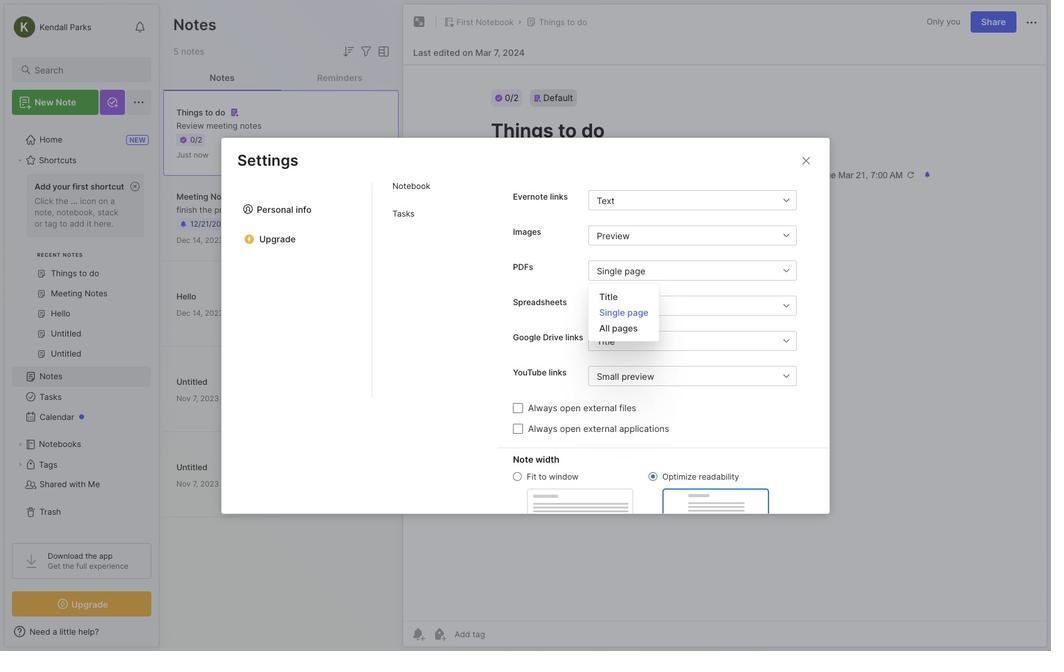 Task type: vqa. For each thing, say whether or not it's contained in the screenshot.
Settings icon
no



Task type: locate. For each thing, give the bounding box(es) containing it.
first notebook button
[[442, 13, 516, 31]]

1 vertical spatial upgrade button
[[12, 592, 151, 617]]

share
[[982, 16, 1006, 27]]

14, down the 12/21/2023,
[[193, 236, 203, 245]]

3 tab list from the left
[[372, 66, 498, 397]]

0 vertical spatial things
[[539, 17, 565, 27]]

preview inside choose default view option for spreadsheets field
[[597, 300, 630, 311]]

a
[[110, 196, 115, 206]]

0 vertical spatial page
[[625, 265, 646, 276]]

on left a
[[98, 196, 108, 206]]

here.
[[94, 218, 113, 229]]

links
[[550, 191, 568, 201], [566, 332, 584, 342], [549, 367, 567, 377]]

title down all
[[597, 335, 615, 346]]

preview for spreadsheets
[[597, 300, 630, 311]]

presentation up 09:00
[[214, 205, 263, 215]]

1 vertical spatial nov
[[177, 479, 191, 488]]

1 horizontal spatial things
[[539, 17, 565, 27]]

1 vertical spatial notebook
[[393, 181, 431, 191]]

main element
[[0, 0, 163, 651]]

click
[[35, 196, 53, 206]]

upgrade down 'am'
[[259, 233, 296, 244]]

0 horizontal spatial note
[[56, 97, 76, 107]]

1 vertical spatial 7,
[[193, 394, 198, 403]]

0 horizontal spatial on
[[98, 196, 108, 206]]

2 external from the top
[[584, 423, 617, 434]]

notebook right first
[[476, 17, 514, 27]]

1 tab list from the left
[[163, 65, 399, 90]]

tasks up calendar
[[40, 392, 62, 402]]

upgrade button down the full
[[12, 592, 151, 617]]

note up fit to window option
[[513, 454, 534, 465]]

1 vertical spatial on
[[98, 196, 108, 206]]

12/21/2023,
[[190, 219, 232, 229]]

dec 14, 2023 down the hello
[[177, 308, 224, 318]]

dec down the hello
[[177, 308, 191, 318]]

title up single page link
[[599, 291, 618, 302]]

app
[[99, 552, 113, 561]]

1 horizontal spatial tasks
[[393, 208, 415, 218]]

evernote
[[513, 191, 548, 201]]

on
[[463, 47, 473, 57], [98, 196, 108, 206]]

add your first shortcut
[[35, 182, 124, 192]]

icon on a note, notebook, stack or tag to add it here.
[[35, 196, 118, 229]]

0 horizontal spatial upgrade button
[[12, 592, 151, 617]]

2 nov 7, 2023 from the top
[[177, 479, 219, 488]]

1 vertical spatial untitled
[[177, 462, 208, 472]]

2 vertical spatial links
[[549, 367, 567, 377]]

now
[[194, 150, 209, 160]]

external
[[584, 402, 617, 413], [584, 423, 617, 434]]

note,
[[35, 207, 54, 217]]

0 vertical spatial dec 14, 2023
[[177, 236, 224, 245]]

note right the new
[[56, 97, 76, 107]]

single
[[597, 265, 622, 276], [599, 307, 625, 318]]

last
[[413, 47, 431, 57]]

presentation right "give"
[[284, 205, 332, 215]]

notebook tab
[[388, 176, 483, 196]]

7,
[[494, 47, 501, 57], [193, 394, 198, 403], [193, 479, 198, 488]]

shared with me
[[40, 479, 100, 489]]

the down the meeting notes
[[199, 205, 212, 215]]

2 always from the top
[[528, 423, 558, 434]]

upgrade down the full
[[71, 599, 108, 610]]

1 vertical spatial nov 7, 2023
[[177, 479, 219, 488]]

option group
[[513, 471, 769, 550]]

1 horizontal spatial presentation
[[284, 205, 332, 215]]

1 vertical spatial preview button
[[589, 296, 777, 316]]

links right drive
[[566, 332, 584, 342]]

1 horizontal spatial upgrade
[[259, 233, 296, 244]]

0 vertical spatial do
[[577, 17, 587, 27]]

0 horizontal spatial upgrade
[[71, 599, 108, 610]]

preview down text
[[597, 230, 630, 241]]

0 horizontal spatial notebook
[[393, 181, 431, 191]]

0 vertical spatial open
[[560, 402, 581, 413]]

the for finish
[[199, 205, 212, 215]]

links right the "evernote"
[[550, 191, 568, 201]]

trash link
[[12, 503, 151, 523]]

0 vertical spatial preview button
[[589, 225, 777, 245]]

2024
[[503, 47, 525, 57]]

1 vertical spatial preview
[[597, 300, 630, 311]]

14,
[[193, 236, 203, 245], [193, 308, 203, 318]]

0 vertical spatial 7,
[[494, 47, 501, 57]]

open down the always open external files
[[560, 423, 581, 434]]

0 vertical spatial single
[[597, 265, 622, 276]]

2 open from the top
[[560, 423, 581, 434]]

0 vertical spatial nov 7, 2023
[[177, 394, 219, 403]]

nov 7, 2023
[[177, 394, 219, 403], [177, 479, 219, 488]]

preview up all
[[597, 300, 630, 311]]

1 preview from the top
[[597, 230, 630, 241]]

0 vertical spatial notebook
[[476, 17, 514, 27]]

1 always from the top
[[528, 402, 558, 413]]

tasks inside tab
[[393, 208, 415, 218]]

open
[[560, 402, 581, 413], [560, 423, 581, 434]]

open for always open external applications
[[560, 423, 581, 434]]

single up title link at top
[[597, 265, 622, 276]]

always right always open external applications option
[[528, 423, 558, 434]]

0 horizontal spatial things
[[177, 107, 203, 117]]

edited
[[434, 47, 460, 57]]

1 vertical spatial page
[[628, 307, 649, 318]]

optimize readability
[[663, 471, 740, 481]]

title inside title single page all pages
[[599, 291, 618, 302]]

0 vertical spatial untitled
[[177, 377, 208, 387]]

links right the youtube
[[549, 367, 567, 377]]

always for always open external applications
[[528, 423, 558, 434]]

recent
[[37, 252, 61, 258]]

meeting notes
[[177, 192, 234, 202]]

untitled
[[177, 377, 208, 387], [177, 462, 208, 472]]

1 preview button from the top
[[589, 225, 777, 245]]

dec 14, 2023 down the 12/21/2023,
[[177, 236, 224, 245]]

2 preview from the top
[[597, 300, 630, 311]]

it
[[87, 218, 92, 229]]

notes up tasks button
[[40, 371, 63, 381]]

1 horizontal spatial do
[[577, 17, 587, 27]]

0 vertical spatial notes
[[181, 46, 204, 57]]

1 vertical spatial always
[[528, 423, 558, 434]]

text
[[597, 195, 615, 205]]

1 open from the top
[[560, 402, 581, 413]]

single inside title single page all pages
[[599, 307, 625, 318]]

1 vertical spatial title
[[597, 335, 615, 346]]

tasks down notebook tab
[[393, 208, 415, 218]]

shared
[[40, 479, 67, 489]]

1 vertical spatial do
[[215, 107, 225, 117]]

1 vertical spatial open
[[560, 423, 581, 434]]

group
[[12, 170, 151, 372]]

notes down 09:00
[[231, 236, 252, 245]]

2023
[[205, 236, 224, 245], [205, 308, 224, 318], [200, 394, 219, 403], [200, 479, 219, 488]]

page inside single page button
[[625, 265, 646, 276]]

tree
[[4, 122, 159, 532]]

you
[[947, 16, 961, 27]]

1 vertical spatial external
[[584, 423, 617, 434]]

tasks
[[393, 208, 415, 218], [40, 392, 62, 402]]

add tag image
[[432, 627, 447, 642]]

external for applications
[[584, 423, 617, 434]]

0 vertical spatial tasks
[[393, 208, 415, 218]]

1 vertical spatial single
[[599, 307, 625, 318]]

preview button up single page button
[[589, 225, 777, 245]]

external down the always open external files
[[584, 423, 617, 434]]

2 tab list from the left
[[222, 66, 372, 397]]

on inside icon on a note, notebook, stack or tag to add it here.
[[98, 196, 108, 206]]

2 vertical spatial 7,
[[193, 479, 198, 488]]

tree containing home
[[4, 122, 159, 532]]

1 horizontal spatial upgrade button
[[237, 229, 357, 249]]

notes link
[[12, 367, 151, 387]]

0 vertical spatial upgrade button
[[237, 229, 357, 249]]

note
[[56, 97, 76, 107], [513, 454, 534, 465]]

notes right 5
[[181, 46, 204, 57]]

open up always open external applications
[[560, 402, 581, 413]]

1 horizontal spatial notebook
[[476, 17, 514, 27]]

tree inside main "element"
[[4, 122, 159, 532]]

0 vertical spatial preview
[[597, 230, 630, 241]]

0 vertical spatial upgrade
[[259, 233, 296, 244]]

Fit to window radio
[[513, 472, 522, 481]]

0 vertical spatial always
[[528, 402, 558, 413]]

the left ...
[[56, 196, 68, 206]]

1 vertical spatial dec
[[177, 308, 191, 318]]

0 horizontal spatial things to do
[[177, 107, 225, 117]]

notes inside button
[[210, 72, 235, 83]]

tab list containing personal info
[[222, 66, 372, 397]]

0 vertical spatial title
[[599, 291, 618, 302]]

1 dec 14, 2023 from the top
[[177, 236, 224, 245]]

review
[[177, 121, 204, 131]]

notes up meeting
[[210, 72, 235, 83]]

notebook
[[476, 17, 514, 27], [393, 181, 431, 191]]

tab list
[[163, 65, 399, 90], [222, 66, 372, 397], [372, 66, 498, 397]]

page up title link at top
[[625, 265, 646, 276]]

single up all
[[599, 307, 625, 318]]

page up the pages
[[628, 307, 649, 318]]

2 presentation from the left
[[284, 205, 332, 215]]

the up the full
[[85, 552, 97, 561]]

first
[[72, 182, 88, 192]]

external for files
[[584, 402, 617, 413]]

none search field inside main "element"
[[35, 62, 140, 77]]

group containing add your first shortcut
[[12, 170, 151, 372]]

things
[[539, 17, 565, 27], [177, 107, 203, 117]]

title single page all pages
[[599, 291, 649, 333]]

dec down finish
[[177, 236, 191, 245]]

1 vertical spatial dec 14, 2023
[[177, 308, 224, 318]]

notes up 12/21/2023, 09:00 am
[[211, 192, 234, 202]]

notebook up 'tasks' tab
[[393, 181, 431, 191]]

0 horizontal spatial presentation
[[214, 205, 263, 215]]

1 horizontal spatial on
[[463, 47, 473, 57]]

notes inside group
[[63, 252, 83, 258]]

1 vertical spatial upgrade
[[71, 599, 108, 610]]

things to do
[[539, 17, 587, 27], [177, 107, 225, 117]]

tags button
[[12, 455, 151, 475]]

0 horizontal spatial notes
[[181, 46, 204, 57]]

tags
[[39, 460, 57, 470]]

notebook,
[[56, 207, 95, 217]]

title inside button
[[597, 335, 615, 346]]

1 untitled from the top
[[177, 377, 208, 387]]

0 vertical spatial dec
[[177, 236, 191, 245]]

things to do inside button
[[539, 17, 587, 27]]

images
[[513, 226, 541, 236]]

shortcuts
[[39, 155, 77, 165]]

do
[[577, 17, 587, 27], [215, 107, 225, 117]]

title link
[[589, 289, 659, 304]]

0 vertical spatial on
[[463, 47, 473, 57]]

preview button
[[589, 225, 777, 245], [589, 296, 777, 316]]

always right always open external files checkbox
[[528, 402, 558, 413]]

notebooks
[[39, 439, 81, 449]]

title button
[[589, 331, 777, 351]]

shortcuts button
[[12, 150, 151, 170]]

external up always open external applications
[[584, 402, 617, 413]]

14, down the hello
[[193, 308, 203, 318]]

single page
[[597, 265, 646, 276]]

hello
[[177, 291, 196, 301]]

always
[[528, 402, 558, 413], [528, 423, 558, 434]]

open for always open external files
[[560, 402, 581, 413]]

1 external from the top
[[584, 402, 617, 413]]

single page button
[[589, 260, 777, 280]]

1 vertical spatial notes
[[240, 121, 262, 131]]

1 vertical spatial links
[[566, 332, 584, 342]]

always open external applications
[[528, 423, 670, 434]]

upgrade button down info
[[237, 229, 357, 249]]

close image
[[799, 153, 814, 168]]

to inside button
[[567, 17, 575, 27]]

0 vertical spatial nov
[[177, 394, 191, 403]]

notes right meeting
[[240, 121, 262, 131]]

0 vertical spatial 14,
[[193, 236, 203, 245]]

preview inside 'field'
[[597, 230, 630, 241]]

0 horizontal spatial do
[[215, 107, 225, 117]]

notes right recent
[[63, 252, 83, 258]]

applications
[[619, 423, 670, 434]]

0 vertical spatial links
[[550, 191, 568, 201]]

on left mar
[[463, 47, 473, 57]]

1 vertical spatial tasks
[[40, 392, 62, 402]]

the inside group
[[56, 196, 68, 206]]

all pages link
[[589, 320, 659, 336]]

1 horizontal spatial notes
[[240, 121, 262, 131]]

window
[[549, 471, 579, 481]]

1 horizontal spatial things to do
[[539, 17, 587, 27]]

2 preview button from the top
[[589, 296, 777, 316]]

0 vertical spatial things to do
[[539, 17, 587, 27]]

personal info
[[257, 204, 312, 214]]

page
[[625, 265, 646, 276], [628, 307, 649, 318]]

title for title
[[597, 335, 615, 346]]

None search field
[[35, 62, 140, 77]]

links for text
[[550, 191, 568, 201]]

0 vertical spatial note
[[56, 97, 76, 107]]

0 horizontal spatial tasks
[[40, 392, 62, 402]]

1 vertical spatial 14,
[[193, 308, 203, 318]]

1 vertical spatial note
[[513, 454, 534, 465]]

preview button down single page button
[[589, 296, 777, 316]]

small preview button
[[589, 366, 777, 386]]

0 vertical spatial external
[[584, 402, 617, 413]]



Task type: describe. For each thing, give the bounding box(es) containing it.
note width
[[513, 454, 560, 465]]

2 dec from the top
[[177, 308, 191, 318]]

notes up 5 notes
[[173, 16, 217, 34]]

last edited on mar 7, 2024
[[413, 47, 525, 57]]

experience
[[89, 562, 129, 571]]

download
[[48, 552, 83, 561]]

single inside button
[[597, 265, 622, 276]]

get
[[48, 562, 60, 571]]

Search text field
[[35, 64, 140, 76]]

click the ...
[[35, 196, 78, 206]]

recent notes
[[37, 252, 83, 258]]

readability
[[699, 471, 740, 481]]

tasks button
[[12, 387, 151, 407]]

notes inside notes link
[[40, 371, 63, 381]]

upgrade inside tab list
[[259, 233, 296, 244]]

upgrade button inside tab list
[[237, 229, 357, 249]]

google drive links
[[513, 332, 584, 342]]

12/21/2023, 09:00 am
[[190, 219, 269, 229]]

1 nov 7, 2023 from the top
[[177, 394, 219, 403]]

add
[[70, 218, 84, 229]]

tasks tab
[[388, 204, 483, 224]]

give
[[265, 205, 281, 215]]

...
[[71, 196, 78, 206]]

small preview
[[597, 371, 655, 381]]

only you
[[927, 16, 961, 27]]

notebook inside tab
[[393, 181, 431, 191]]

spreadsheets
[[513, 297, 567, 307]]

0/2
[[190, 135, 202, 144]]

option group containing fit to window
[[513, 471, 769, 550]]

meeting
[[177, 192, 208, 202]]

drive
[[543, 332, 564, 342]]

add a reminder image
[[411, 627, 426, 642]]

text button
[[589, 190, 777, 210]]

or
[[35, 218, 42, 229]]

upgrade button inside main "element"
[[12, 592, 151, 617]]

group inside tree
[[12, 170, 151, 372]]

5 notes
[[173, 46, 204, 57]]

first notebook
[[457, 17, 514, 27]]

2 dec 14, 2023 from the top
[[177, 308, 224, 318]]

tab list containing notes
[[163, 65, 399, 90]]

youtube
[[513, 367, 547, 377]]

1 nov from the top
[[177, 394, 191, 403]]

files
[[619, 402, 637, 413]]

single page link
[[589, 304, 659, 320]]

meeting
[[206, 121, 238, 131]]

full
[[76, 562, 87, 571]]

expand notebooks image
[[16, 441, 24, 449]]

the for download
[[85, 552, 97, 561]]

new note
[[35, 97, 76, 107]]

shortcut
[[90, 182, 124, 192]]

1 14, from the top
[[193, 236, 203, 245]]

settings
[[237, 151, 298, 169]]

1 vertical spatial things
[[177, 107, 203, 117]]

do inside button
[[577, 17, 587, 27]]

preview button for spreadsheets
[[589, 296, 777, 316]]

notes button
[[163, 65, 281, 90]]

7, inside note window element
[[494, 47, 501, 57]]

title for title single page all pages
[[599, 291, 618, 302]]

2 nov from the top
[[177, 479, 191, 488]]

pdfs
[[513, 262, 533, 272]]

Choose default view option for YouTube links field
[[589, 366, 815, 386]]

1 vertical spatial things to do
[[177, 107, 225, 117]]

1 horizontal spatial note
[[513, 454, 534, 465]]

small
[[597, 371, 619, 381]]

note window element
[[403, 4, 1048, 648]]

2 14, from the top
[[193, 308, 203, 318]]

things inside button
[[539, 17, 565, 27]]

preview button for images
[[589, 225, 777, 245]]

reminders
[[317, 72, 363, 83]]

download the app get the full experience
[[48, 552, 129, 571]]

Note Editor text field
[[403, 65, 1047, 621]]

note inside main "element"
[[56, 97, 76, 107]]

with
[[69, 479, 86, 489]]

Optimize readability radio
[[649, 472, 658, 481]]

tasks inside button
[[40, 392, 62, 402]]

the for click
[[56, 196, 68, 206]]

Always open external files checkbox
[[513, 403, 523, 413]]

things to do button
[[524, 13, 590, 31]]

share button
[[971, 11, 1017, 33]]

new
[[129, 136, 146, 144]]

reminders button
[[281, 65, 399, 90]]

to inside icon on a note, notebook, stack or tag to add it here.
[[60, 218, 67, 229]]

just now
[[177, 150, 209, 160]]

evernote links
[[513, 191, 568, 201]]

icon
[[80, 196, 96, 206]]

finish the presentation give presentation
[[177, 205, 332, 215]]

just
[[177, 150, 192, 160]]

dropdown list menu
[[589, 289, 659, 336]]

page inside title single page all pages
[[628, 307, 649, 318]]

Choose default view option for Spreadsheets field
[[589, 296, 815, 316]]

mar
[[476, 47, 492, 57]]

google
[[513, 332, 541, 342]]

Choose default view option for Google Drive links field
[[589, 331, 815, 351]]

on inside note window element
[[463, 47, 473, 57]]

me
[[88, 479, 100, 489]]

trash
[[40, 507, 61, 517]]

2 untitled from the top
[[177, 462, 208, 472]]

preview
[[622, 371, 655, 381]]

home
[[40, 135, 62, 145]]

expand note image
[[412, 14, 427, 30]]

upgrade inside main "element"
[[71, 599, 108, 610]]

1 presentation from the left
[[214, 205, 263, 215]]

width
[[536, 454, 560, 465]]

info
[[296, 204, 312, 214]]

tag
[[45, 218, 57, 229]]

your
[[53, 182, 70, 192]]

09:00
[[235, 219, 255, 229]]

Choose default view option for Evernote links field
[[589, 190, 815, 210]]

notebooks link
[[12, 435, 151, 455]]

the down download
[[63, 562, 74, 571]]

finish
[[177, 205, 197, 215]]

youtube links
[[513, 367, 567, 377]]

Always open external applications checkbox
[[513, 423, 523, 433]]

expand tags image
[[16, 461, 24, 469]]

new
[[35, 97, 54, 107]]

Choose default view option for PDFs field
[[589, 260, 815, 280]]

always for always open external files
[[528, 402, 558, 413]]

always open external files
[[528, 402, 637, 413]]

review meeting notes
[[177, 121, 262, 131]]

tab list containing notebook
[[372, 66, 498, 397]]

preview for images
[[597, 230, 630, 241]]

links for small preview
[[549, 367, 567, 377]]

only
[[927, 16, 945, 27]]

notebook inside button
[[476, 17, 514, 27]]

Choose default view option for Images field
[[589, 225, 815, 245]]

fit
[[527, 471, 537, 481]]

optimize
[[663, 471, 697, 481]]

1 dec from the top
[[177, 236, 191, 245]]

add
[[35, 182, 51, 192]]



